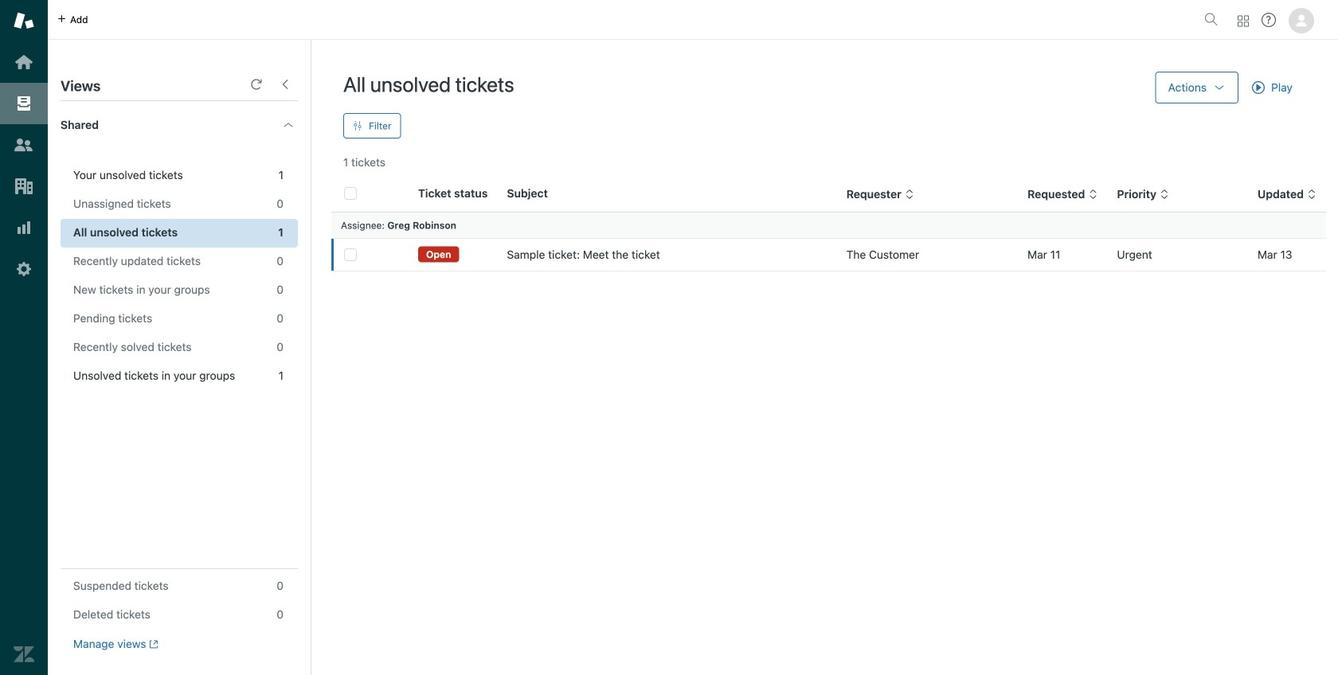 Task type: describe. For each thing, give the bounding box(es) containing it.
organizations image
[[14, 176, 34, 197]]

views image
[[14, 93, 34, 114]]

hide panel views image
[[279, 78, 292, 91]]

main element
[[0, 0, 48, 676]]

admin image
[[14, 259, 34, 280]]

zendesk image
[[14, 645, 34, 665]]

get help image
[[1262, 13, 1276, 27]]



Task type: locate. For each thing, give the bounding box(es) containing it.
customers image
[[14, 135, 34, 155]]

heading
[[48, 101, 311, 149]]

refresh views pane image
[[250, 78, 263, 91]]

zendesk products image
[[1238, 16, 1249, 27]]

zendesk support image
[[14, 10, 34, 31]]

get started image
[[14, 52, 34, 73]]

reporting image
[[14, 218, 34, 238]]

row
[[331, 239, 1327, 271]]

opens in a new tab image
[[146, 640, 158, 650]]



